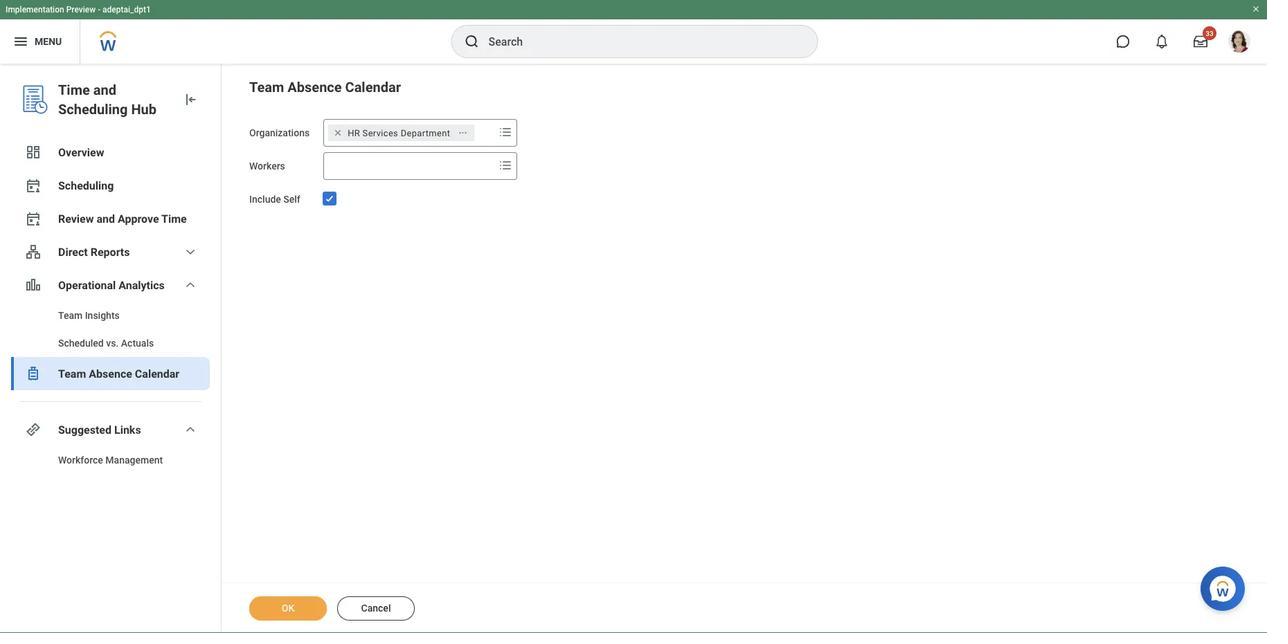 Task type: describe. For each thing, give the bounding box(es) containing it.
hr services department, press delete to clear value. option
[[328, 125, 475, 141]]

and for time
[[93, 82, 116, 98]]

scheduled vs. actuals
[[58, 338, 154, 349]]

operational analytics element
[[11, 302, 210, 357]]

insights
[[85, 310, 120, 321]]

x small image
[[331, 126, 345, 140]]

time inside review and approve time link
[[161, 212, 187, 225]]

justify image
[[12, 33, 29, 50]]

team insights link
[[11, 302, 210, 330]]

review and approve time
[[58, 212, 187, 225]]

self
[[283, 194, 300, 205]]

close environment banner image
[[1252, 5, 1260, 13]]

33 button
[[1185, 26, 1217, 57]]

profile logan mcneil image
[[1228, 30, 1250, 55]]

implementation preview -   adeptai_dpt1
[[6, 5, 151, 15]]

adeptai_dpt1
[[103, 5, 151, 15]]

links
[[114, 423, 141, 437]]

team insights
[[58, 310, 120, 321]]

review and approve time link
[[11, 202, 210, 235]]

2 vertical spatial team
[[58, 367, 86, 380]]

hub
[[131, 101, 156, 117]]

workforce management link
[[11, 447, 210, 474]]

suggested links
[[58, 423, 141, 437]]

1 horizontal spatial team absence calendar
[[249, 79, 401, 95]]

scheduled vs. actuals link
[[11, 330, 210, 357]]

dashboard image
[[25, 144, 42, 161]]

view team image
[[25, 244, 42, 260]]

chevron down small image for reports
[[182, 244, 199, 260]]

calendar user solid image for scheduling
[[25, 177, 42, 194]]

approve
[[118, 212, 159, 225]]

preview
[[66, 5, 96, 15]]

chart image
[[25, 277, 42, 294]]

actuals
[[121, 338, 154, 349]]

workforce management
[[58, 455, 163, 466]]

inbox large image
[[1194, 35, 1208, 48]]

cancel button
[[337, 597, 415, 621]]

menu button
[[0, 19, 80, 64]]

task timeoff image
[[25, 366, 42, 382]]

operational analytics button
[[11, 269, 210, 302]]

time inside time and scheduling hub
[[58, 82, 90, 98]]

operational analytics
[[58, 279, 165, 292]]

analytics
[[119, 279, 165, 292]]

team absence calendar link
[[11, 357, 210, 391]]

Search Workday  search field
[[488, 26, 789, 57]]

operational
[[58, 279, 116, 292]]

suggested
[[58, 423, 111, 437]]

Workers field
[[324, 154, 494, 179]]

direct reports button
[[11, 235, 210, 269]]

notifications large image
[[1155, 35, 1169, 48]]

include
[[249, 194, 281, 205]]

workers
[[249, 161, 285, 172]]

0 vertical spatial team
[[249, 79, 284, 95]]

time and scheduling hub element
[[58, 80, 171, 119]]

absence inside navigation pane region
[[89, 367, 132, 380]]

related actions image
[[458, 128, 468, 138]]



Task type: vqa. For each thing, say whether or not it's contained in the screenshot.
Jacqueline Desjardins element
no



Task type: locate. For each thing, give the bounding box(es) containing it.
and
[[93, 82, 116, 98], [97, 212, 115, 225]]

1 vertical spatial time
[[161, 212, 187, 225]]

scheduling link
[[11, 169, 210, 202]]

chevron down small image
[[182, 422, 199, 438]]

calendar user solid image for review and approve time
[[25, 210, 42, 227]]

1 vertical spatial team absence calendar
[[58, 367, 179, 380]]

calendar user solid image inside review and approve time link
[[25, 210, 42, 227]]

calendar inside navigation pane region
[[135, 367, 179, 380]]

calendar up services
[[345, 79, 401, 95]]

calendar down actuals
[[135, 367, 179, 380]]

reports
[[91, 245, 130, 259]]

direct reports
[[58, 245, 130, 259]]

scheduling up overview
[[58, 101, 128, 117]]

2 scheduling from the top
[[58, 179, 114, 192]]

team down scheduled
[[58, 367, 86, 380]]

0 vertical spatial calendar user solid image
[[25, 177, 42, 194]]

and inside time and scheduling hub
[[93, 82, 116, 98]]

hr services department
[[348, 128, 450, 138]]

2 calendar user solid image from the top
[[25, 210, 42, 227]]

0 horizontal spatial team absence calendar
[[58, 367, 179, 380]]

transformation import image
[[182, 91, 199, 108]]

scheduling
[[58, 101, 128, 117], [58, 179, 114, 192]]

implementation
[[6, 5, 64, 15]]

0 horizontal spatial calendar
[[135, 367, 179, 380]]

prompts image
[[497, 124, 514, 141]]

1 horizontal spatial calendar
[[345, 79, 401, 95]]

ok button
[[249, 597, 327, 621]]

scheduling down overview
[[58, 179, 114, 192]]

organizations
[[249, 127, 310, 139]]

navigation pane region
[[0, 64, 222, 634]]

hr services department element
[[348, 127, 450, 139]]

0 horizontal spatial absence
[[89, 367, 132, 380]]

and right review
[[97, 212, 115, 225]]

overview
[[58, 146, 104, 159]]

prompts image
[[497, 157, 514, 174]]

team up organizations
[[249, 79, 284, 95]]

0 vertical spatial and
[[93, 82, 116, 98]]

chevron down small image for analytics
[[182, 277, 199, 294]]

calendar user solid image up "view team" icon
[[25, 210, 42, 227]]

0 vertical spatial time
[[58, 82, 90, 98]]

hr
[[348, 128, 360, 138]]

1 horizontal spatial absence
[[288, 79, 342, 95]]

time and scheduling hub
[[58, 82, 156, 117]]

1 vertical spatial chevron down small image
[[182, 277, 199, 294]]

team
[[249, 79, 284, 95], [58, 310, 83, 321], [58, 367, 86, 380]]

chevron down small image inside the operational analytics dropdown button
[[182, 277, 199, 294]]

team absence calendar inside navigation pane region
[[58, 367, 179, 380]]

absence down scheduled vs. actuals link
[[89, 367, 132, 380]]

menu banner
[[0, 0, 1267, 64]]

0 vertical spatial chevron down small image
[[182, 244, 199, 260]]

-
[[98, 5, 100, 15]]

cancel
[[361, 603, 391, 615]]

1 vertical spatial calendar user solid image
[[25, 210, 42, 227]]

review
[[58, 212, 94, 225]]

0 vertical spatial scheduling
[[58, 101, 128, 117]]

overview link
[[11, 136, 210, 169]]

time down menu
[[58, 82, 90, 98]]

search image
[[464, 33, 480, 50]]

1 vertical spatial scheduling
[[58, 179, 114, 192]]

direct
[[58, 245, 88, 259]]

2 chevron down small image from the top
[[182, 277, 199, 294]]

team absence calendar
[[249, 79, 401, 95], [58, 367, 179, 380]]

time right approve on the top left of the page
[[161, 212, 187, 225]]

calendar
[[345, 79, 401, 95], [135, 367, 179, 380]]

0 vertical spatial team absence calendar
[[249, 79, 401, 95]]

1 horizontal spatial time
[[161, 212, 187, 225]]

0 horizontal spatial time
[[58, 82, 90, 98]]

team absence calendar down 'vs.'
[[58, 367, 179, 380]]

services
[[363, 128, 398, 138]]

33
[[1206, 29, 1214, 37]]

time
[[58, 82, 90, 98], [161, 212, 187, 225]]

1 calendar user solid image from the top
[[25, 177, 42, 194]]

1 vertical spatial calendar
[[135, 367, 179, 380]]

absence
[[288, 79, 342, 95], [89, 367, 132, 380]]

0 vertical spatial calendar
[[345, 79, 401, 95]]

link image
[[25, 422, 42, 438]]

team absence calendar up x small icon
[[249, 79, 401, 95]]

scheduling inside time and scheduling hub
[[58, 101, 128, 117]]

team inside 'link'
[[58, 310, 83, 321]]

1 chevron down small image from the top
[[182, 244, 199, 260]]

management
[[105, 455, 163, 466]]

ok
[[282, 603, 294, 615]]

chevron down small image
[[182, 244, 199, 260], [182, 277, 199, 294]]

team up scheduled
[[58, 310, 83, 321]]

workforce
[[58, 455, 103, 466]]

calendar user solid image inside scheduling link
[[25, 177, 42, 194]]

calendar user solid image down dashboard image
[[25, 177, 42, 194]]

absence up x small icon
[[288, 79, 342, 95]]

include self
[[249, 194, 300, 205]]

scheduled
[[58, 338, 104, 349]]

menu
[[35, 36, 62, 47]]

suggested links button
[[11, 413, 210, 447]]

chevron down small image inside direct reports dropdown button
[[182, 244, 199, 260]]

0 vertical spatial absence
[[288, 79, 342, 95]]

department
[[401, 128, 450, 138]]

1 scheduling from the top
[[58, 101, 128, 117]]

1 vertical spatial team
[[58, 310, 83, 321]]

vs.
[[106, 338, 119, 349]]

calendar user solid image
[[25, 177, 42, 194], [25, 210, 42, 227]]

check small image
[[321, 190, 338, 207]]

1 vertical spatial and
[[97, 212, 115, 225]]

1 vertical spatial absence
[[89, 367, 132, 380]]

and for review
[[97, 212, 115, 225]]

and up overview link on the left top
[[93, 82, 116, 98]]



